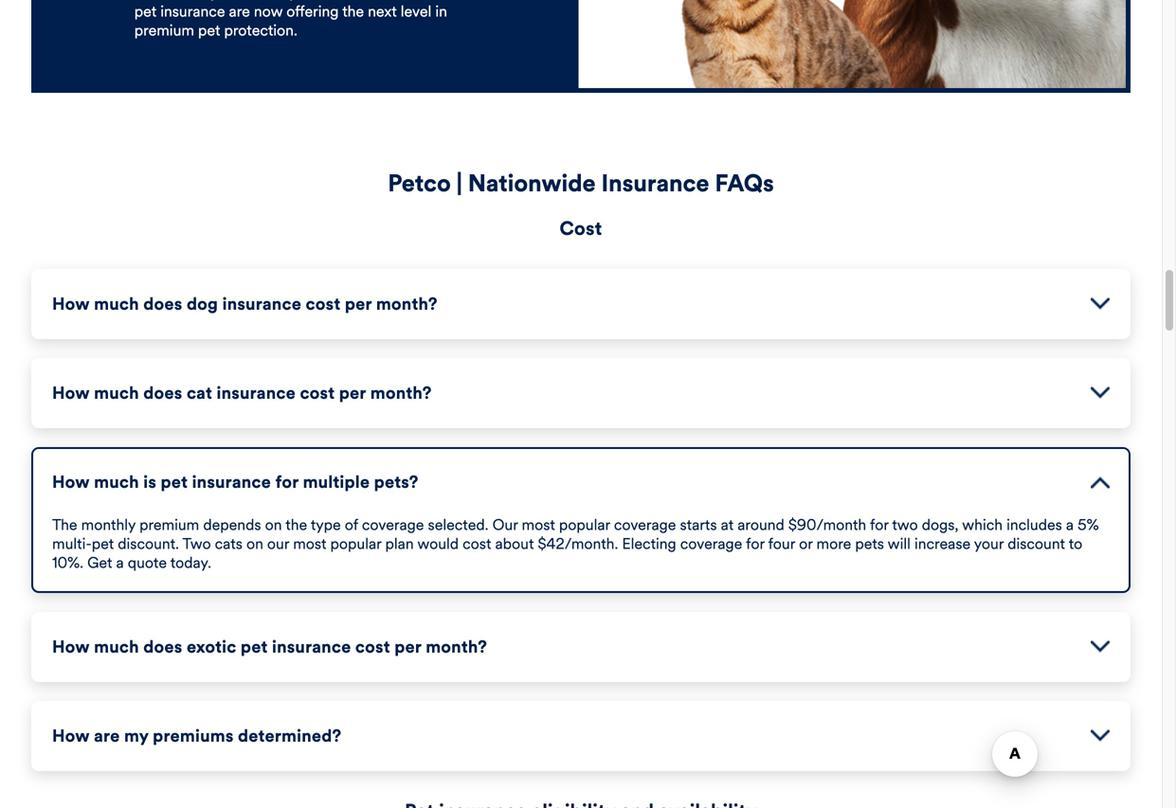Task type: vqa. For each thing, say whether or not it's contained in the screenshot.
top premium
yes



Task type: describe. For each thing, give the bounding box(es) containing it.
leaders
[[221, 0, 270, 2]]

selected.
[[428, 516, 489, 535]]

health
[[316, 0, 357, 2]]

discount
[[1008, 535, 1066, 554]]

the for the industry leaders in pet health & wellness and pet insurance               are now offering the next level in premium pet protection.
[[134, 0, 160, 2]]

will
[[888, 535, 911, 554]]

now
[[254, 2, 283, 21]]

your
[[975, 535, 1004, 554]]

to
[[1069, 535, 1083, 554]]

depends
[[203, 516, 261, 535]]

cats
[[215, 535, 243, 554]]

0 horizontal spatial a
[[116, 554, 124, 573]]

nationwide
[[468, 169, 596, 198]]

0 horizontal spatial for
[[746, 535, 765, 554]]

of
[[345, 516, 358, 535]]

around
[[738, 516, 785, 535]]

pet down industry
[[198, 21, 220, 40]]

pets
[[856, 535, 885, 554]]

petco | nationwide insurance faqs
[[388, 169, 774, 198]]

1 horizontal spatial most
[[522, 516, 555, 535]]

multi-
[[52, 535, 92, 554]]

1 horizontal spatial coverage
[[614, 516, 676, 535]]

cost
[[560, 217, 603, 240]]

get
[[87, 554, 112, 573]]

0 horizontal spatial on
[[246, 535, 263, 554]]

the monthly premium depends on the type of coverage                         selected. our most popular coverage starts at around                         $90/month for two dogs, which includes a 5% multi-pet                         discount. two cats on our most popular plan would cost                         about $42/month. electing coverage for four or more pets                         will increase your discount to 10%. get a quote today.
[[52, 516, 1100, 573]]

our
[[493, 516, 518, 535]]

1 horizontal spatial a
[[1067, 516, 1074, 535]]

today.
[[170, 554, 211, 573]]

wellness
[[375, 0, 432, 2]]

discount.
[[118, 535, 179, 554]]

pet inside the monthly premium depends on the type of coverage                         selected. our most popular coverage starts at around                         $90/month for two dogs, which includes a 5% multi-pet                         discount. two cats on our most popular plan would cost                         about $42/month. electing coverage for four or more pets                         will increase your discount to 10%. get a quote today.
[[92, 535, 114, 554]]

offering
[[287, 2, 339, 21]]

level
[[401, 2, 432, 21]]

the inside the monthly premium depends on the type of coverage                         selected. our most popular coverage starts at around                         $90/month for two dogs, which includes a 5% multi-pet                         discount. two cats on our most popular plan would cost                         about $42/month. electing coverage for four or more pets                         will increase your discount to 10%. get a quote today.
[[286, 516, 307, 535]]

insurance
[[602, 169, 710, 198]]

two
[[183, 535, 211, 554]]

type
[[311, 516, 341, 535]]

quote
[[128, 554, 167, 573]]

more
[[817, 535, 852, 554]]

0 horizontal spatial most
[[293, 535, 327, 554]]

insurance
[[160, 2, 225, 21]]

plan
[[385, 535, 414, 554]]

$90/month
[[789, 516, 867, 535]]

1 horizontal spatial in
[[436, 2, 447, 21]]



Task type: locate. For each thing, give the bounding box(es) containing it.
premium down industry
[[134, 21, 194, 40]]

premium
[[134, 21, 194, 40], [139, 516, 199, 535]]

industry
[[163, 0, 217, 2]]

the inside the industry leaders in pet health & wellness and pet insurance               are now offering the next level in premium pet protection.
[[134, 0, 160, 2]]

1 vertical spatial the
[[52, 516, 77, 535]]

the up the 10%. on the bottom
[[52, 516, 77, 535]]

dogs,
[[922, 516, 959, 535]]

a left 5%
[[1067, 516, 1074, 535]]

1 horizontal spatial the
[[342, 2, 364, 21]]

increase
[[915, 535, 971, 554]]

our
[[267, 535, 289, 554]]

on right the depends
[[265, 516, 282, 535]]

0 vertical spatial premium
[[134, 21, 194, 40]]

pet
[[290, 0, 312, 2], [134, 2, 157, 21], [198, 21, 220, 40], [92, 535, 114, 554]]

1 horizontal spatial on
[[265, 516, 282, 535]]

which
[[963, 516, 1003, 535]]

the inside the monthly premium depends on the type of coverage                         selected. our most popular coverage starts at around                         $90/month for two dogs, which includes a 5% multi-pet                         discount. two cats on our most popular plan would cost                         about $42/month. electing coverage for four or more pets                         will increase your discount to 10%. get a quote today.
[[52, 516, 77, 535]]

starts
[[680, 516, 717, 535]]

faqs
[[715, 169, 774, 198]]

2 horizontal spatial coverage
[[681, 535, 743, 554]]

1 vertical spatial the
[[286, 516, 307, 535]]

the inside the industry leaders in pet health & wellness and pet insurance               are now offering the next level in premium pet protection.
[[342, 2, 364, 21]]

or
[[799, 535, 813, 554]]

most right 'our'
[[293, 535, 327, 554]]

the
[[342, 2, 364, 21], [286, 516, 307, 535]]

pet left industry
[[134, 2, 157, 21]]

the industry leaders in pet health & wellness and pet insurance               are now offering the next level in premium pet protection.
[[134, 0, 461, 40]]

for left two at right bottom
[[870, 516, 889, 535]]

most
[[522, 516, 555, 535], [293, 535, 327, 554]]

&
[[361, 0, 371, 2]]

0 horizontal spatial the
[[52, 516, 77, 535]]

5%
[[1078, 516, 1100, 535]]

0 vertical spatial the
[[134, 0, 160, 2]]

at
[[721, 516, 734, 535]]

would
[[418, 535, 459, 554]]

premium inside the monthly premium depends on the type of coverage                         selected. our most popular coverage starts at around                         $90/month for two dogs, which includes a 5% multi-pet                         discount. two cats on our most popular plan would cost                         about $42/month. electing coverage for four or more pets                         will increase your discount to 10%. get a quote today.
[[139, 516, 199, 535]]

1 horizontal spatial for
[[870, 516, 889, 535]]

in right level
[[436, 2, 447, 21]]

1 horizontal spatial popular
[[559, 516, 610, 535]]

petco
[[388, 169, 451, 198]]

10%.
[[52, 554, 83, 573]]

1 horizontal spatial the
[[134, 0, 160, 2]]

the left type
[[286, 516, 307, 535]]

the
[[134, 0, 160, 2], [52, 516, 77, 535]]

four
[[769, 535, 796, 554]]

the for the monthly premium depends on the type of coverage                         selected. our most popular coverage starts at around                         $90/month for two dogs, which includes a 5% multi-pet                         discount. two cats on our most popular plan would cost                         about $42/month. electing coverage for four or more pets                         will increase your discount to 10%. get a quote today.
[[52, 516, 77, 535]]

monthly
[[81, 516, 136, 535]]

for left four
[[746, 535, 765, 554]]

pet right the 10%. on the bottom
[[92, 535, 114, 554]]

and
[[436, 0, 461, 2]]

a right get
[[116, 554, 124, 573]]

protection.
[[224, 21, 298, 40]]

1 vertical spatial premium
[[139, 516, 199, 535]]

are
[[229, 2, 250, 21]]

0 horizontal spatial coverage
[[362, 516, 424, 535]]

premium inside the industry leaders in pet health & wellness and pet insurance               are now offering the next level in premium pet protection.
[[134, 21, 194, 40]]

two
[[893, 516, 918, 535]]

popular left the electing
[[559, 516, 610, 535]]

coverage left starts
[[614, 516, 676, 535]]

0 horizontal spatial the
[[286, 516, 307, 535]]

the left the next
[[342, 2, 364, 21]]

next
[[368, 2, 397, 21]]

cost
[[463, 535, 492, 554]]

|
[[457, 169, 463, 198]]

coverage right of
[[362, 516, 424, 535]]

premium up today.
[[139, 516, 199, 535]]

in
[[274, 0, 286, 2], [436, 2, 447, 21]]

coverage right the electing
[[681, 535, 743, 554]]

popular left plan
[[330, 535, 382, 554]]

$42/month.
[[538, 535, 619, 554]]

on left 'our'
[[246, 535, 263, 554]]

pet right now
[[290, 0, 312, 2]]

a
[[1067, 516, 1074, 535], [116, 554, 124, 573]]

coverage
[[362, 516, 424, 535], [614, 516, 676, 535], [681, 535, 743, 554]]

popular
[[559, 516, 610, 535], [330, 535, 382, 554]]

about
[[495, 535, 534, 554]]

0 vertical spatial a
[[1067, 516, 1074, 535]]

0 vertical spatial the
[[342, 2, 364, 21]]

most right our
[[522, 516, 555, 535]]

0 horizontal spatial popular
[[330, 535, 382, 554]]

on
[[265, 516, 282, 535], [246, 535, 263, 554]]

includes
[[1007, 516, 1063, 535]]

for
[[870, 516, 889, 535], [746, 535, 765, 554]]

0 horizontal spatial in
[[274, 0, 286, 2]]

the left industry
[[134, 0, 160, 2]]

electing
[[622, 535, 677, 554]]

1 vertical spatial a
[[116, 554, 124, 573]]

in right leaders
[[274, 0, 286, 2]]



